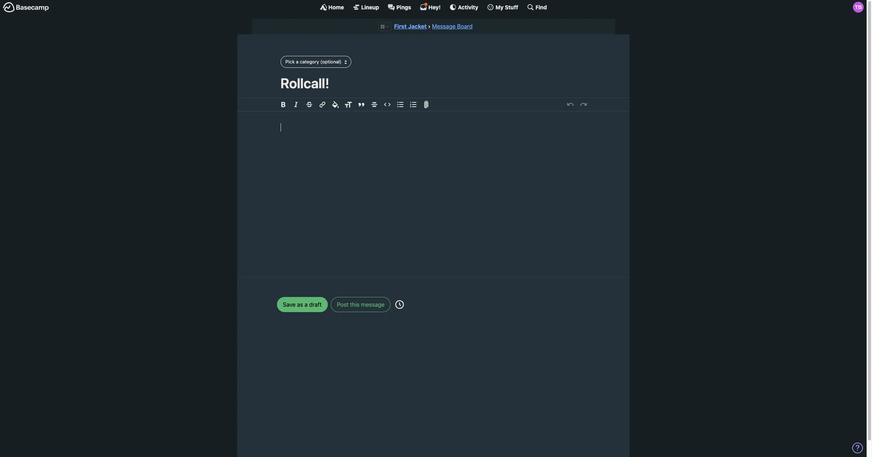 Task type: locate. For each thing, give the bounding box(es) containing it.
board
[[458, 23, 473, 30]]

schedule this to post later image
[[396, 301, 405, 309]]

pick a category (optional)
[[286, 59, 342, 65]]

lineup
[[362, 4, 379, 10]]

a right pick
[[296, 59, 299, 65]]

1 horizontal spatial a
[[305, 302, 308, 308]]

save as a draft button
[[277, 297, 328, 313]]

pick a category (optional) button
[[281, 56, 352, 68]]

this
[[350, 302, 360, 308]]

draft
[[309, 302, 322, 308]]

post
[[337, 302, 349, 308]]

post this message button
[[331, 297, 391, 313]]

a
[[296, 59, 299, 65], [305, 302, 308, 308]]

0 horizontal spatial a
[[296, 59, 299, 65]]

my
[[496, 4, 504, 10]]

home
[[329, 4, 344, 10]]

as
[[297, 302, 303, 308]]

› message board
[[429, 23, 473, 30]]

first
[[394, 23, 407, 30]]

Type a title… text field
[[281, 75, 587, 91]]

my stuff button
[[487, 4, 519, 11]]

1 vertical spatial a
[[305, 302, 308, 308]]

save as a draft
[[283, 302, 322, 308]]

pings
[[397, 4, 412, 10]]

0 vertical spatial a
[[296, 59, 299, 65]]

a inside button
[[296, 59, 299, 65]]

stuff
[[505, 4, 519, 10]]

(optional)
[[321, 59, 342, 65]]

hey!
[[429, 4, 441, 10]]

a right as
[[305, 302, 308, 308]]

message
[[361, 302, 385, 308]]

jacket
[[408, 23, 427, 30]]

my stuff
[[496, 4, 519, 10]]

›
[[429, 23, 431, 30]]



Task type: vqa. For each thing, say whether or not it's contained in the screenshot.
and in Chat casually with the group, ask random questions, and share stuff without ceremony.
no



Task type: describe. For each thing, give the bounding box(es) containing it.
message board link
[[433, 23, 473, 30]]

main element
[[0, 0, 868, 14]]

find button
[[527, 4, 547, 11]]

switch accounts image
[[3, 2, 49, 13]]

pick
[[286, 59, 295, 65]]

first jacket
[[394, 23, 427, 30]]

find
[[536, 4, 547, 10]]

activity
[[458, 4, 479, 10]]

post this message
[[337, 302, 385, 308]]

tyler black image
[[854, 2, 865, 13]]

save
[[283, 302, 296, 308]]

activity link
[[450, 4, 479, 11]]

hey! button
[[420, 3, 441, 11]]

lineup link
[[353, 4, 379, 11]]

first jacket link
[[394, 23, 427, 30]]

Write away… text field
[[259, 112, 609, 269]]

category
[[300, 59, 319, 65]]

message
[[433, 23, 456, 30]]

pings button
[[388, 4, 412, 11]]

a inside 'button'
[[305, 302, 308, 308]]

home link
[[320, 4, 344, 11]]



